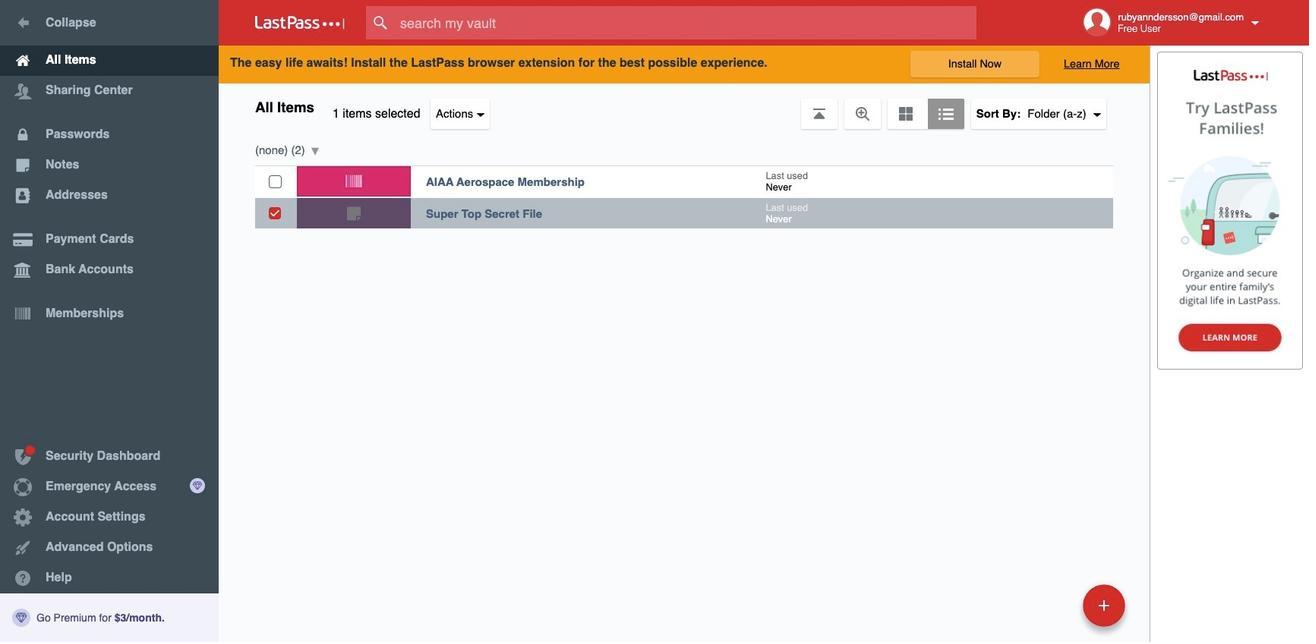 Task type: vqa. For each thing, say whether or not it's contained in the screenshot.
password field
no



Task type: describe. For each thing, give the bounding box(es) containing it.
search my vault text field
[[366, 6, 1006, 39]]

new item image
[[1099, 600, 1110, 611]]

new item navigation
[[1078, 580, 1135, 643]]

vault options navigation
[[219, 84, 1150, 129]]

main navigation navigation
[[0, 0, 219, 643]]



Task type: locate. For each thing, give the bounding box(es) containing it.
Search search field
[[366, 6, 1006, 39]]

lastpass image
[[255, 16, 345, 30]]



